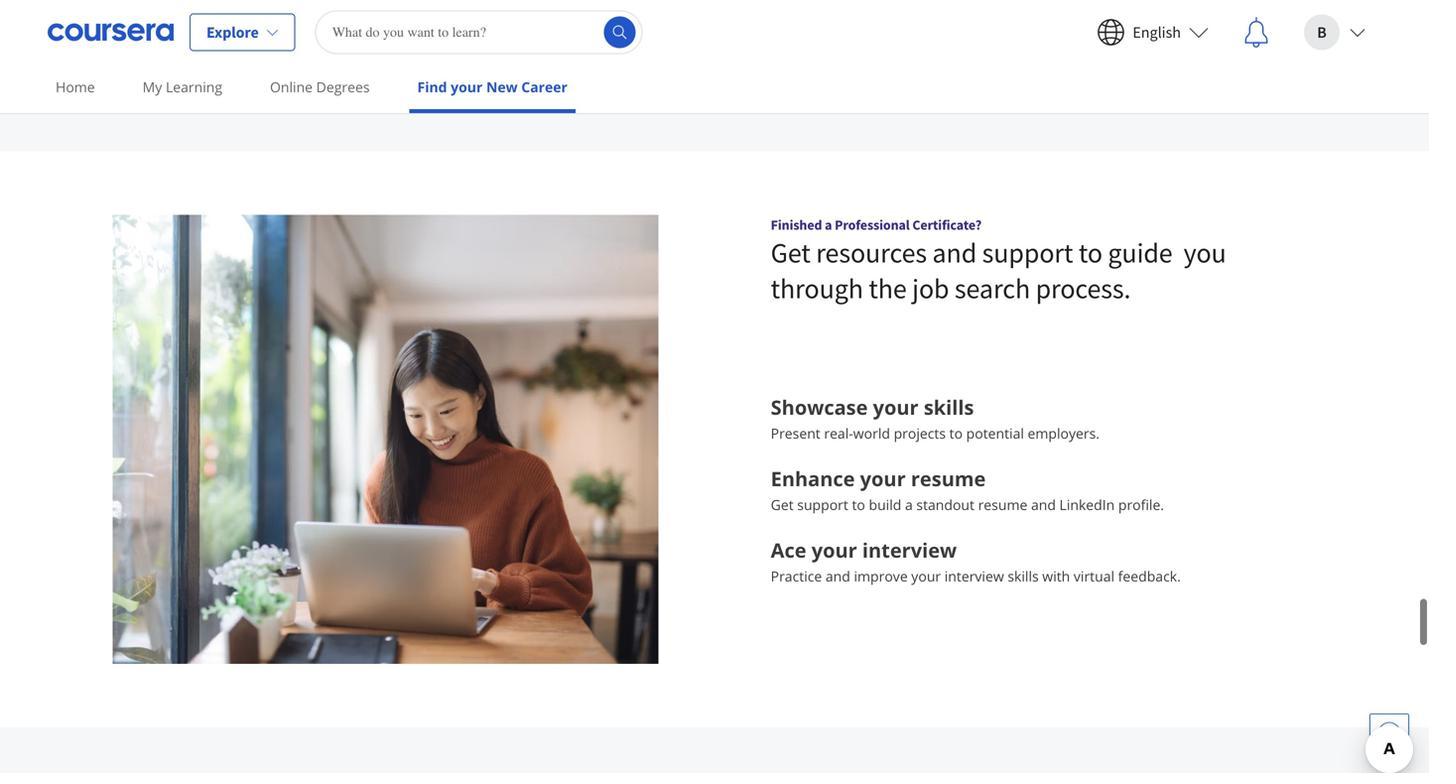 Task type: locate. For each thing, give the bounding box(es) containing it.
support down "enhance"
[[797, 495, 848, 514]]

get
[[771, 235, 810, 270], [771, 495, 794, 514]]

through
[[771, 271, 863, 306]]

your inside showcase your skills present real-world projects to potential employers.
[[873, 394, 919, 421]]

2 horizontal spatial to
[[1079, 235, 1102, 270]]

search
[[955, 271, 1030, 306]]

profile.
[[1118, 495, 1164, 514]]

finished a professional certificate? get resources and support to guide  you through the job search process.
[[771, 216, 1226, 306]]

1 vertical spatial to
[[949, 424, 963, 443]]

1 horizontal spatial skills
[[1008, 567, 1039, 586]]

0 vertical spatial to
[[1079, 235, 1102, 270]]

1 horizontal spatial support
[[982, 235, 1073, 270]]

nigeria
[[1213, 4, 1254, 21]]

b
[[1317, 22, 1327, 42]]

enhance your resume get support to build a standout resume and linkedin profile.
[[771, 465, 1164, 514]]

0 horizontal spatial skills
[[924, 394, 974, 421]]

ace your interview practice and improve your interview skills with virtual feedback.
[[771, 537, 1181, 586]]

1 horizontal spatial to
[[949, 424, 963, 443]]

1 vertical spatial get
[[771, 495, 794, 514]]

and inside enhance your resume get support to build a standout resume and linkedin profile.
[[1031, 495, 1056, 514]]

to inside finished a professional certificate? get resources and support to guide  you through the job search process.
[[1079, 235, 1102, 270]]

feedback.
[[1118, 567, 1181, 586]]

and
[[932, 235, 977, 270], [1031, 495, 1056, 514], [826, 567, 850, 586]]

to right projects
[[949, 424, 963, 443]]

1 vertical spatial skills
[[1008, 567, 1039, 586]]

2 vertical spatial to
[[852, 495, 865, 514]]

0 horizontal spatial support
[[797, 495, 848, 514]]

support up search
[[982, 235, 1073, 270]]

your right ace
[[812, 537, 857, 564]]

job
[[912, 271, 949, 306]]

interview up improve on the right bottom of the page
[[862, 537, 957, 564]]

1 horizontal spatial a
[[905, 495, 913, 514]]

0 vertical spatial and
[[932, 235, 977, 270]]

a right finished
[[825, 216, 832, 234]]

my learning link
[[135, 65, 230, 109]]

0 vertical spatial support
[[982, 235, 1073, 270]]

your right improve on the right bottom of the page
[[911, 567, 941, 586]]

get inside enhance your resume get support to build a standout resume and linkedin profile.
[[771, 495, 794, 514]]

to left build
[[852, 495, 865, 514]]

linkedin
[[1059, 495, 1115, 514]]

skills
[[924, 394, 974, 421], [1008, 567, 1039, 586]]

resources
[[816, 235, 927, 270]]

and left linkedin
[[1031, 495, 1056, 514]]

find your new career
[[417, 77, 568, 96]]

0 vertical spatial a
[[825, 216, 832, 234]]

0 vertical spatial resume
[[911, 465, 986, 492]]

your inside enhance your resume get support to build a standout resume and linkedin profile.
[[860, 465, 906, 492]]

1 vertical spatial and
[[1031, 495, 1056, 514]]

resume right standout
[[978, 495, 1027, 514]]

interview down standout
[[945, 567, 1004, 586]]

1 vertical spatial interview
[[945, 567, 1004, 586]]

get inside finished a professional certificate? get resources and support to guide  you through the job search process.
[[771, 235, 810, 270]]

ace
[[771, 537, 806, 564]]

your for new
[[451, 77, 483, 96]]

get down "enhance"
[[771, 495, 794, 514]]

a right build
[[905, 495, 913, 514]]

0 vertical spatial get
[[771, 235, 810, 270]]

1 get from the top
[[771, 235, 810, 270]]

2 get from the top
[[771, 495, 794, 514]]

you
[[1183, 235, 1226, 270]]

potential
[[966, 424, 1024, 443]]

process.
[[1036, 271, 1131, 306]]

1 vertical spatial a
[[905, 495, 913, 514]]

resume
[[911, 465, 986, 492], [978, 495, 1027, 514]]

finished
[[771, 216, 822, 234]]

your up build
[[860, 465, 906, 492]]

my learning
[[143, 77, 222, 96]]

skills up projects
[[924, 394, 974, 421]]

real-
[[824, 424, 853, 443]]

a
[[825, 216, 832, 234], [905, 495, 913, 514]]

your
[[451, 77, 483, 96], [873, 394, 919, 421], [860, 465, 906, 492], [812, 537, 857, 564], [911, 567, 941, 586]]

improve
[[854, 567, 908, 586]]

your right find
[[451, 77, 483, 96]]

resume up standout
[[911, 465, 986, 492]]

skills inside ace your interview practice and improve your interview skills with virtual feedback.
[[1008, 567, 1039, 586]]

interview
[[862, 537, 957, 564], [945, 567, 1004, 586]]

0 vertical spatial interview
[[862, 537, 957, 564]]

to
[[1079, 235, 1102, 270], [949, 424, 963, 443], [852, 495, 865, 514]]

2 vertical spatial and
[[826, 567, 850, 586]]

and inside ace your interview practice and improve your interview skills with virtual feedback.
[[826, 567, 850, 586]]

a inside enhance your resume get support to build a standout resume and linkedin profile.
[[905, 495, 913, 514]]

What do you want to learn? text field
[[315, 10, 643, 54]]

and right practice
[[826, 567, 850, 586]]

and down "certificate?"
[[932, 235, 977, 270]]

your up projects
[[873, 394, 919, 421]]

1 horizontal spatial and
[[932, 235, 977, 270]]

0 horizontal spatial to
[[852, 495, 865, 514]]

1 vertical spatial support
[[797, 495, 848, 514]]

get down finished
[[771, 235, 810, 270]]

0 horizontal spatial and
[[826, 567, 850, 586]]

home
[[56, 77, 95, 96]]

help center image
[[1377, 721, 1401, 745]]

support
[[982, 235, 1073, 270], [797, 495, 848, 514]]

online degrees
[[270, 77, 370, 96]]

1 vertical spatial resume
[[978, 495, 1027, 514]]

None search field
[[315, 10, 643, 54]]

2 horizontal spatial and
[[1031, 495, 1056, 514]]

0 vertical spatial skills
[[924, 394, 974, 421]]

new
[[486, 77, 518, 96]]

online degrees link
[[262, 65, 378, 109]]

skills left with
[[1008, 567, 1039, 586]]

practice
[[771, 567, 822, 586]]

to up process.
[[1079, 235, 1102, 270]]

0 horizontal spatial a
[[825, 216, 832, 234]]



Task type: describe. For each thing, give the bounding box(es) containing it.
virtual
[[1074, 567, 1114, 586]]

professional
[[835, 216, 910, 234]]

explore
[[206, 22, 259, 42]]

your for resume
[[860, 465, 906, 492]]

to inside enhance your resume get support to build a standout resume and linkedin profile.
[[852, 495, 865, 514]]

b button
[[1288, 0, 1381, 64]]

present
[[771, 424, 820, 443]]

the
[[869, 271, 907, 306]]

home link
[[48, 65, 103, 109]]

coursera image
[[48, 16, 174, 48]]

your for skills
[[873, 394, 919, 421]]

support inside finished a professional certificate? get resources and support to guide  you through the job search process.
[[982, 235, 1073, 270]]

my
[[143, 77, 162, 96]]

with
[[1042, 567, 1070, 586]]

skills inside showcase your skills present real-world projects to potential employers.
[[924, 394, 974, 421]]

world
[[853, 424, 890, 443]]

and inside finished a professional certificate? get resources and support to guide  you through the job search process.
[[932, 235, 977, 270]]

english
[[1133, 22, 1181, 42]]

english button
[[1081, 0, 1225, 64]]

learning
[[166, 77, 222, 96]]

united
[[157, 4, 196, 21]]

your for interview
[[812, 537, 857, 564]]

a inside finished a professional certificate? get resources and support to guide  you through the job search process.
[[825, 216, 832, 234]]

career
[[521, 77, 568, 96]]

employers.
[[1028, 424, 1100, 443]]

find your new career link
[[409, 65, 575, 113]]

degrees
[[316, 77, 370, 96]]

to inside showcase your skills present real-world projects to potential employers.
[[949, 424, 963, 443]]

enhance
[[771, 465, 855, 492]]

online
[[270, 77, 313, 96]]

certificate?
[[912, 216, 982, 234]]

united states
[[157, 4, 234, 21]]

showcase
[[771, 394, 868, 421]]

standout
[[916, 495, 974, 514]]

showcase your skills present real-world projects to potential employers.
[[771, 394, 1100, 443]]

projects
[[894, 424, 946, 443]]

build
[[869, 495, 901, 514]]

find
[[417, 77, 447, 96]]

states
[[199, 4, 234, 21]]

explore button
[[190, 13, 295, 51]]

support inside enhance your resume get support to build a standout resume and linkedin profile.
[[797, 495, 848, 514]]



Task type: vqa. For each thing, say whether or not it's contained in the screenshot.
right "support"
yes



